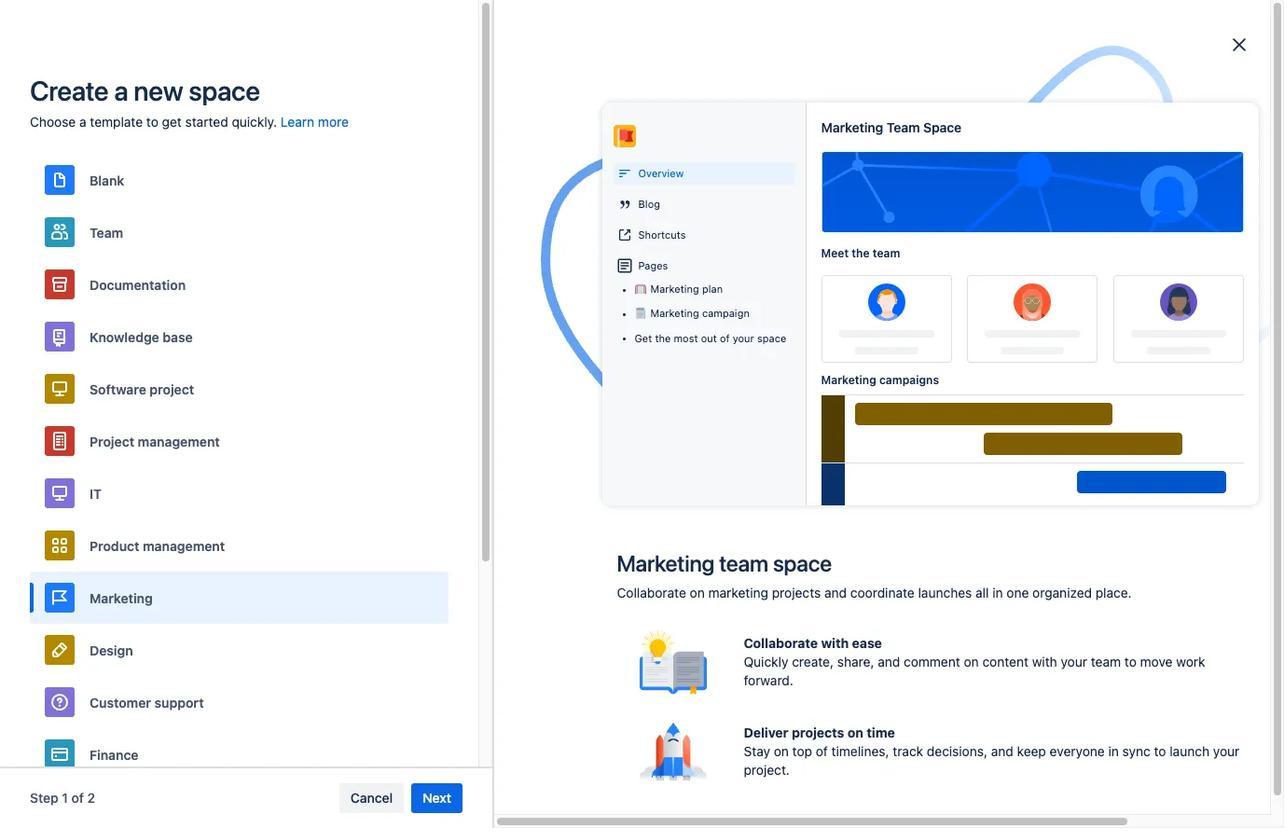 Task type: describe. For each thing, give the bounding box(es) containing it.
timelines,
[[832, 743, 889, 759]]

shortcuts
[[639, 229, 686, 241]]

0
[[118, 226, 125, 240]]

settings
[[1069, 385, 1119, 401]]

your inside collaborate with ease quickly create, share, and comment on content with your team to move work forward.
[[1061, 654, 1088, 670]]

documentation button
[[30, 258, 449, 311]]

drafts
[[71, 191, 108, 207]]

projects inside marketing team space collaborate on marketing projects and coordinate launches all in one organized place.
[[772, 585, 821, 601]]

activity inside "stay in-the-know by following people and spaces. their activity will show up in your feed, but you won't receive email notifications about it. add to, or edit, your feed anytime."
[[307, 366, 351, 382]]

by
[[414, 347, 429, 363]]

knowledge inside the knowledge base link
[[71, 318, 138, 334]]

apps
[[460, 17, 492, 33]]

available
[[1117, 286, 1178, 303]]

forward.
[[744, 673, 794, 688]]

overview link
[[30, 82, 254, 116]]

keep
[[1017, 743, 1046, 759]]

marketing
[[709, 585, 769, 601]]

marketing for campaigns
[[821, 373, 877, 387]]

to inside collaborate with ease quickly create, share, and comment on content with your team to move work forward.
[[1125, 654, 1137, 670]]

get the most out of your space
[[635, 332, 787, 344]]

loop
[[475, 319, 504, 336]]

0 vertical spatial overview
[[71, 90, 127, 106]]

marketing team space collaborate on marketing projects and coordinate launches all in one organized place.
[[617, 550, 1132, 601]]

keeping
[[349, 319, 402, 336]]

it.
[[423, 384, 434, 400]]

team inside collaborate with ease quickly create, share, and comment on content with your team to move work forward.
[[1091, 654, 1121, 670]]

refine
[[574, 634, 608, 650]]

product for product management
[[71, 352, 119, 368]]

software
[[90, 381, 146, 397]]

2 horizontal spatial more
[[692, 634, 723, 650]]

the for get
[[655, 332, 671, 344]]

step
[[30, 790, 58, 806]]

product management button
[[30, 520, 449, 572]]

for
[[672, 634, 689, 650]]

blank button
[[30, 154, 449, 206]]

than
[[1088, 309, 1115, 325]]

everyone
[[1050, 743, 1105, 759]]

1 horizontal spatial started
[[383, 129, 429, 145]]

support
[[154, 694, 204, 710]]

decisions,
[[927, 743, 988, 759]]

starred
[[71, 158, 116, 174]]

:notepad_spiral: image
[[635, 308, 646, 319]]

or inside "whiteboards are available in beta more freeform than pages or blogs, whiteboards empower teams to organize and brainstorm in new ways."
[[1158, 309, 1171, 325]]

1 horizontal spatial with
[[1032, 654, 1058, 670]]

step 1 of 2
[[30, 790, 95, 806]]

work
[[1177, 654, 1206, 670]]

0 horizontal spatial edit feed button
[[576, 674, 653, 704]]

check back later or refine your feed for more updates
[[453, 634, 775, 650]]

1 vertical spatial schultz
[[100, 385, 145, 401]]

2
[[87, 790, 95, 806]]

on inside collaborate with ease quickly create, share, and comment on content with your team to move work forward.
[[964, 654, 979, 670]]

visited september 27, 2023
[[638, 171, 773, 183]]

product management link
[[30, 343, 254, 377]]

1 horizontal spatial tara schultz link
[[671, 145, 732, 158]]

0 vertical spatial edit feed button
[[891, 222, 945, 241]]

your inside the deliver projects on time stay on top of timelines, track decisions, and keep everyone in sync to launch your project.
[[1213, 743, 1240, 759]]

0 vertical spatial of
[[720, 332, 730, 344]]

design button
[[30, 624, 449, 676]]

projects inside the deliver projects on time stay on top of timelines, track decisions, and keep everyone in sync to launch your project.
[[792, 725, 845, 741]]

0 vertical spatial edit feed
[[891, 223, 945, 239]]

product management
[[71, 352, 201, 368]]

pages
[[639, 259, 668, 272]]

updates
[[727, 634, 775, 650]]

marketing button
[[30, 572, 449, 624]]

2 vertical spatial of
[[71, 790, 84, 806]]

finance button
[[30, 729, 449, 781]]

blogs,
[[1174, 309, 1211, 325]]

and inside collaborate with ease quickly create, share, and comment on content with your team to move work forward.
[[878, 654, 900, 670]]

coordinate
[[851, 585, 915, 601]]

the for meet
[[852, 246, 870, 260]]

move
[[1140, 654, 1173, 670]]

marketing for team
[[617, 550, 715, 576]]

deliver projects on time stay on top of timelines, track decisions, and keep everyone in sync to launch your project.
[[744, 725, 1240, 778]]

marketing team space
[[821, 119, 962, 135]]

0 horizontal spatial a
[[79, 114, 86, 130]]

project
[[150, 381, 194, 397]]

edit for top edit feed 'button'
[[891, 223, 915, 239]]

0 horizontal spatial you
[[406, 319, 430, 336]]

in right enable
[[1054, 385, 1065, 401]]

no more activity
[[547, 596, 681, 618]]

will
[[354, 366, 373, 382]]

know
[[379, 347, 411, 363]]

0 vertical spatial schultz
[[695, 145, 732, 157]]

your right edit,
[[531, 384, 557, 400]]

1 horizontal spatial a
[[114, 75, 128, 106]]

finance
[[90, 747, 139, 763]]

overview inside create a new space dialog
[[639, 167, 684, 179]]

marketing plan
[[651, 283, 723, 295]]

new inside the create a new space choose a template to get started quickly. learn more
[[134, 75, 183, 106]]

edit,
[[500, 384, 527, 400]]

enable in settings
[[1009, 385, 1119, 401]]

cancel button
[[339, 784, 404, 813]]

apps banner
[[0, 0, 1284, 52]]

won't
[[558, 366, 591, 382]]

1 horizontal spatial tara schultz
[[671, 145, 732, 157]]

the-
[[353, 347, 379, 363]]

and inside the deliver projects on time stay on top of timelines, track decisions, and keep everyone in sync to launch your project.
[[991, 743, 1014, 759]]

marketing for campaign
[[651, 307, 699, 319]]

launches
[[918, 585, 972, 601]]

team inside marketing team space collaborate on marketing projects and coordinate launches all in one organized place.
[[719, 550, 769, 576]]

knowledge base inside button
[[90, 329, 193, 345]]

whiteboards are available in beta more freeform than pages or blogs, whiteboards empower teams to organize and brainstorm in new ways.
[[998, 286, 1229, 362]]

quickly
[[744, 654, 789, 670]]

drafts link
[[30, 183, 254, 216]]

apps button
[[455, 11, 511, 41]]

1 vertical spatial tara schultz link
[[30, 377, 254, 410]]

management for project management
[[138, 433, 220, 449]]

no
[[547, 596, 571, 618]]

on up timelines, at the bottom of the page
[[848, 725, 864, 741]]

getting
[[333, 129, 380, 145]]

0 vertical spatial tara
[[671, 145, 692, 157]]

we're keeping you in the loop
[[307, 319, 504, 336]]

are
[[1091, 286, 1113, 303]]

add
[[438, 384, 462, 400]]

0 horizontal spatial tara
[[71, 385, 97, 401]]

product management
[[90, 538, 225, 554]]

marketing for plan
[[651, 283, 699, 295]]

1 horizontal spatial activity
[[622, 596, 681, 618]]

september
[[674, 171, 728, 183]]

next
[[423, 790, 451, 806]]

stay inside the deliver projects on time stay on top of timelines, track decisions, and keep everyone in sync to launch your project.
[[744, 743, 770, 759]]

recent link
[[30, 116, 254, 149]]

get
[[162, 114, 182, 130]]

beta
[[1198, 286, 1229, 303]]

in down teams
[[1148, 346, 1159, 362]]

edit for edit feed 'button' to the left
[[587, 681, 611, 697]]

space inside the create a new space choose a template to get started quickly. learn more
[[189, 75, 260, 106]]

in up blogs,
[[1182, 286, 1194, 303]]

in up following
[[434, 319, 446, 336]]

create a new space dialog
[[0, 0, 1284, 828]]

content
[[983, 654, 1029, 670]]

collaborate inside collaborate with ease quickly create, share, and comment on content with your team to move work forward.
[[744, 635, 818, 651]]

teams
[[1135, 327, 1172, 343]]

marketing campaign
[[651, 307, 750, 319]]

spaces
[[41, 285, 83, 297]]



Task type: locate. For each thing, give the bounding box(es) containing it.
marketing up no more activity
[[617, 550, 715, 576]]

plan
[[702, 283, 723, 295]]

0 horizontal spatial with
[[821, 635, 849, 651]]

1 vertical spatial with
[[1032, 654, 1058, 670]]

group containing overview
[[30, 82, 254, 250]]

team
[[873, 246, 900, 260], [719, 550, 769, 576], [1091, 654, 1121, 670]]

1 horizontal spatial or
[[558, 634, 570, 650]]

group
[[30, 82, 254, 250]]

edit feed down check back later or refine your feed for more updates
[[587, 681, 642, 697]]

2 horizontal spatial the
[[852, 246, 870, 260]]

you inside "stay in-the-know by following people and spaces. their activity will show up in your feed, but you won't receive email notifications about it. add to, or edit, your feed anytime."
[[533, 366, 554, 382]]

about
[[385, 384, 419, 400]]

getting started in confluence
[[333, 129, 518, 145]]

2 horizontal spatial of
[[816, 743, 828, 759]]

1 vertical spatial product
[[90, 538, 139, 554]]

0 horizontal spatial edit feed
[[587, 681, 642, 697]]

0 vertical spatial a
[[114, 75, 128, 106]]

space
[[189, 75, 260, 106], [757, 332, 787, 344], [773, 550, 832, 576]]

product for product management
[[90, 538, 139, 554]]

edit feed up the meet the team
[[891, 223, 945, 239]]

product inside product management button
[[90, 538, 139, 554]]

on inside marketing team space collaborate on marketing projects and coordinate launches all in one organized place.
[[690, 585, 705, 601]]

whiteboards
[[998, 327, 1072, 343]]

2 vertical spatial team
[[1091, 654, 1121, 670]]

management for product management
[[143, 538, 225, 554]]

your right content
[[1061, 654, 1088, 670]]

campaign
[[702, 307, 750, 319]]

tara schultz
[[671, 145, 732, 157], [71, 385, 145, 401]]

your down the campaign
[[733, 332, 754, 344]]

of inside the deliver projects on time stay on top of timelines, track decisions, and keep everyone in sync to launch your project.
[[816, 743, 828, 759]]

1 horizontal spatial overview
[[639, 167, 684, 179]]

1 horizontal spatial more
[[575, 596, 617, 618]]

collaborate up the quickly
[[744, 635, 818, 651]]

marketing inside marketing team space collaborate on marketing projects and coordinate launches all in one organized place.
[[617, 550, 715, 576]]

1 vertical spatial activity
[[622, 596, 681, 618]]

projects up top on the right bottom
[[792, 725, 845, 741]]

your right launch
[[1213, 743, 1240, 759]]

1 horizontal spatial edit feed button
[[891, 222, 945, 241]]

choose
[[30, 114, 76, 130]]

1 horizontal spatial schultz
[[695, 145, 732, 157]]

0 vertical spatial you
[[406, 319, 430, 336]]

a up template
[[114, 75, 128, 106]]

product up software
[[71, 352, 119, 368]]

2 horizontal spatial team
[[1091, 654, 1121, 670]]

1 vertical spatial new
[[1162, 346, 1187, 362]]

1 vertical spatial overview
[[639, 167, 684, 179]]

learn more link
[[281, 113, 349, 132]]

on
[[690, 585, 705, 601], [964, 654, 979, 670], [848, 725, 864, 741], [774, 743, 789, 759]]

ease
[[852, 635, 882, 651]]

template
[[90, 114, 143, 130]]

0 horizontal spatial stay
[[307, 347, 333, 363]]

and down whiteboards
[[1053, 346, 1076, 362]]

:goal: image
[[635, 284, 646, 295]]

2 horizontal spatial or
[[1158, 309, 1171, 325]]

and left coordinate
[[825, 585, 847, 601]]

collaborate with ease quickly create, share, and comment on content with your team to move work forward.
[[744, 635, 1206, 688]]

1 horizontal spatial edit feed
[[891, 223, 945, 239]]

collaborate
[[617, 585, 686, 601], [744, 635, 818, 651]]

1 vertical spatial edit
[[587, 681, 611, 697]]

space inside marketing team space collaborate on marketing projects and coordinate launches all in one organized place.
[[773, 550, 832, 576]]

0 vertical spatial space
[[189, 75, 260, 106]]

edit down refine
[[587, 681, 611, 697]]

in right "all"
[[993, 585, 1003, 601]]

close image
[[1229, 34, 1251, 56]]

1 horizontal spatial the
[[655, 332, 671, 344]]

new inside "whiteboards are available in beta more freeform than pages or blogs, whiteboards empower teams to organize and brainstorm in new ways."
[[1162, 346, 1187, 362]]

1 vertical spatial or
[[484, 384, 497, 400]]

team
[[887, 119, 920, 135], [90, 224, 123, 240]]

your down following
[[445, 366, 472, 382]]

project.
[[744, 762, 790, 778]]

tasks
[[71, 225, 105, 241]]

started right getting
[[383, 129, 429, 145]]

in inside the deliver projects on time stay on top of timelines, track decisions, and keep everyone in sync to launch your project.
[[1109, 743, 1119, 759]]

project management
[[90, 433, 220, 449]]

0 vertical spatial more
[[318, 114, 349, 130]]

team up marketing
[[719, 550, 769, 576]]

edit feed button down check back later or refine your feed for more updates
[[576, 674, 653, 704]]

organized
[[1033, 585, 1092, 601]]

in right up
[[431, 366, 441, 382]]

1 vertical spatial collaborate
[[744, 635, 818, 651]]

1 vertical spatial management
[[143, 538, 225, 554]]

started
[[185, 114, 228, 130], [383, 129, 429, 145]]

marketing down marketing plan
[[651, 307, 699, 319]]

1 vertical spatial projects
[[792, 725, 845, 741]]

product down it at the left of page
[[90, 538, 139, 554]]

0 vertical spatial collaborate
[[617, 585, 686, 601]]

0 vertical spatial edit
[[891, 223, 915, 239]]

0 vertical spatial stay
[[307, 347, 333, 363]]

edit feed button up the meet the team
[[891, 222, 945, 241]]

team left "move"
[[1091, 654, 1121, 670]]

deliver
[[744, 725, 789, 741]]

notifications
[[307, 384, 381, 400]]

1 vertical spatial tara
[[71, 385, 97, 401]]

management down 'it' button
[[143, 538, 225, 554]]

to inside "whiteboards are available in beta more freeform than pages or blogs, whiteboards empower teams to organize and brainstorm in new ways."
[[1175, 327, 1187, 343]]

0 horizontal spatial overview
[[71, 90, 127, 106]]

knowledge inside knowledge base button
[[90, 329, 159, 345]]

in inside "stay in-the-know by following people and spaces. their activity will show up in your feed, but you won't receive email notifications about it. add to, or edit, your feed anytime."
[[431, 366, 441, 382]]

the right get in the top of the page
[[655, 332, 671, 344]]

more right for
[[692, 634, 723, 650]]

close message box image
[[899, 316, 922, 339]]

in
[[432, 129, 443, 145], [1182, 286, 1194, 303], [434, 319, 446, 336], [1148, 346, 1159, 362], [431, 366, 441, 382], [1054, 385, 1065, 401], [993, 585, 1003, 601], [1109, 743, 1119, 759]]

or right to,
[[484, 384, 497, 400]]

cancel
[[351, 790, 393, 806]]

more up refine
[[575, 596, 617, 618]]

activity up notifications
[[307, 366, 351, 382]]

marketing inside button
[[90, 590, 153, 606]]

a right choose
[[79, 114, 86, 130]]

blank
[[90, 172, 124, 188]]

in left confluence
[[432, 129, 443, 145]]

0 vertical spatial tara schultz link
[[671, 145, 732, 158]]

1 horizontal spatial team
[[887, 119, 920, 135]]

0 horizontal spatial of
[[71, 790, 84, 806]]

feed,
[[475, 366, 506, 382]]

team inside team button
[[90, 224, 123, 240]]

email
[[642, 366, 674, 382]]

to inside the deliver projects on time stay on top of timelines, track decisions, and keep everyone in sync to launch your project.
[[1154, 743, 1166, 759]]

of right out
[[720, 332, 730, 344]]

1 vertical spatial of
[[816, 743, 828, 759]]

1 horizontal spatial stay
[[744, 743, 770, 759]]

0 horizontal spatial new
[[134, 75, 183, 106]]

activity
[[307, 366, 351, 382], [622, 596, 681, 618]]

back
[[495, 634, 524, 650]]

the up following
[[449, 319, 471, 336]]

on left marketing
[[690, 585, 705, 601]]

activity up for
[[622, 596, 681, 618]]

0 vertical spatial projects
[[772, 585, 821, 601]]

1 vertical spatial stay
[[744, 743, 770, 759]]

tara schultz link up september
[[671, 145, 732, 158]]

comment
[[904, 654, 961, 670]]

started right "get"
[[185, 114, 228, 130]]

0 vertical spatial or
[[1158, 309, 1171, 325]]

confluence
[[447, 129, 518, 145]]

it
[[90, 486, 102, 501]]

out
[[701, 332, 717, 344]]

tara schultz link down product management
[[30, 377, 254, 410]]

we're
[[307, 319, 346, 336]]

on left top on the right bottom
[[774, 743, 789, 759]]

you up by
[[406, 319, 430, 336]]

0 horizontal spatial tara schultz
[[71, 385, 145, 401]]

and left keep
[[991, 743, 1014, 759]]

edit up the meet the team
[[891, 223, 915, 239]]

next button
[[412, 784, 463, 813]]

or inside "stay in-the-know by following people and spaces. their activity will show up in your feed, but you won't receive email notifications about it. add to, or edit, your feed anytime."
[[484, 384, 497, 400]]

marketing left space
[[821, 119, 884, 135]]

collaborate inside marketing team space collaborate on marketing projects and coordinate launches all in one organized place.
[[617, 585, 686, 601]]

in inside marketing team space collaborate on marketing projects and coordinate launches all in one organized place.
[[993, 585, 1003, 601]]

team button
[[30, 206, 449, 258]]

1 vertical spatial you
[[533, 366, 554, 382]]

marketing for team
[[821, 119, 884, 135]]

management down project
[[138, 433, 220, 449]]

0 vertical spatial new
[[134, 75, 183, 106]]

tara up september
[[671, 145, 692, 157]]

visited
[[638, 171, 671, 183]]

of right top on the right bottom
[[816, 743, 828, 759]]

2 vertical spatial or
[[558, 634, 570, 650]]

0 vertical spatial team
[[887, 119, 920, 135]]

new down teams
[[1162, 346, 1187, 362]]

in left sync
[[1109, 743, 1119, 759]]

0 horizontal spatial started
[[185, 114, 228, 130]]

projects right marketing
[[772, 585, 821, 601]]

1 horizontal spatial team
[[873, 246, 900, 260]]

to right sync
[[1154, 743, 1166, 759]]

feed inside "stay in-the-know by following people and spaces. their activity will show up in your feed, but you won't receive email notifications about it. add to, or edit, your feed anytime."
[[561, 384, 587, 400]]

your right refine
[[612, 634, 638, 650]]

and
[[1053, 346, 1076, 362], [534, 347, 557, 363], [825, 585, 847, 601], [878, 654, 900, 670], [991, 743, 1014, 759]]

0 vertical spatial tara schultz
[[671, 145, 732, 157]]

and down ease
[[878, 654, 900, 670]]

tara schultz up september
[[671, 145, 732, 157]]

1 vertical spatial edit feed button
[[576, 674, 653, 704]]

to inside the create a new space choose a template to get started quickly. learn more
[[146, 114, 158, 130]]

product inside product management link
[[71, 352, 119, 368]]

pages
[[1118, 309, 1155, 325]]

0 horizontal spatial tara schultz link
[[30, 377, 254, 410]]

announcements button
[[480, 248, 617, 278]]

to down blogs,
[[1175, 327, 1187, 343]]

1 vertical spatial team
[[90, 224, 123, 240]]

marketing down pages
[[651, 283, 699, 295]]

schultz down product management
[[100, 385, 145, 401]]

or right later
[[558, 634, 570, 650]]

new up "get"
[[134, 75, 183, 106]]

0 horizontal spatial more
[[318, 114, 349, 130]]

brainstorm
[[1079, 346, 1145, 362]]

:notepad_spiral: image
[[635, 308, 646, 319]]

1 vertical spatial a
[[79, 114, 86, 130]]

overview up blog
[[639, 167, 684, 179]]

people
[[490, 347, 531, 363]]

stay left in-
[[307, 347, 333, 363]]

campaigns
[[880, 373, 939, 387]]

and inside "whiteboards are available in beta more freeform than pages or blogs, whiteboards empower teams to organize and brainstorm in new ways."
[[1053, 346, 1076, 362]]

stay inside "stay in-the-know by following people and spaces. their activity will show up in your feed, but you won't receive email notifications about it. add to, or edit, your feed anytime."
[[307, 347, 333, 363]]

collaborate up for
[[617, 585, 686, 601]]

0 vertical spatial management
[[138, 433, 220, 449]]

base inside button
[[163, 329, 193, 345]]

0 horizontal spatial collaborate
[[617, 585, 686, 601]]

0 vertical spatial with
[[821, 635, 849, 651]]

more
[[998, 309, 1029, 325]]

and inside marketing team space collaborate on marketing projects and coordinate launches all in one organized place.
[[825, 585, 847, 601]]

more right learn
[[318, 114, 349, 130]]

customer support
[[90, 694, 204, 710]]

1 horizontal spatial of
[[720, 332, 730, 344]]

Search field
[[930, 11, 1117, 41]]

sync
[[1123, 743, 1151, 759]]

track
[[893, 743, 924, 759]]

to
[[146, 114, 158, 130], [1175, 327, 1187, 343], [1125, 654, 1137, 670], [1154, 743, 1166, 759]]

1 horizontal spatial new
[[1162, 346, 1187, 362]]

0 vertical spatial team
[[873, 246, 900, 260]]

0 horizontal spatial the
[[449, 319, 471, 336]]

product
[[71, 352, 119, 368], [90, 538, 139, 554]]

1 vertical spatial team
[[719, 550, 769, 576]]

more inside the create a new space choose a template to get started quickly. learn more
[[318, 114, 349, 130]]

1 horizontal spatial edit
[[891, 223, 915, 239]]

the right meet
[[852, 246, 870, 260]]

their
[[610, 347, 641, 363]]

0 horizontal spatial edit
[[587, 681, 611, 697]]

to,
[[465, 384, 481, 400]]

team right meet
[[873, 246, 900, 260]]

project management button
[[30, 415, 449, 467]]

0 horizontal spatial team
[[719, 550, 769, 576]]

2 vertical spatial more
[[692, 634, 723, 650]]

share,
[[837, 654, 874, 670]]

team left space
[[887, 119, 920, 135]]

1 horizontal spatial collaborate
[[744, 635, 818, 651]]

0 horizontal spatial team
[[90, 224, 123, 240]]

marketing left the campaigns
[[821, 373, 877, 387]]

1 vertical spatial space
[[757, 332, 787, 344]]

with
[[821, 635, 849, 651], [1032, 654, 1058, 670]]

stay down deliver on the bottom of the page
[[744, 743, 770, 759]]

and inside "stay in-the-know by following people and spaces. their activity will show up in your feed, but you won't receive email notifications about it. add to, or edit, your feed anytime."
[[534, 347, 557, 363]]

customer support button
[[30, 676, 449, 729]]

starred link
[[30, 149, 254, 183]]

or up teams
[[1158, 309, 1171, 325]]

tara schultz inside tara schultz link
[[71, 385, 145, 401]]

enable in settings link
[[998, 379, 1130, 408]]

1 vertical spatial tara schultz
[[71, 385, 145, 401]]

with up share,
[[821, 635, 849, 651]]

anytime.
[[591, 384, 642, 400]]

with right content
[[1032, 654, 1058, 670]]

0 vertical spatial product
[[71, 352, 119, 368]]

tara up project
[[71, 385, 97, 401]]

0 horizontal spatial schultz
[[100, 385, 145, 401]]

on left content
[[964, 654, 979, 670]]

but
[[509, 366, 529, 382]]

to left "get"
[[146, 114, 158, 130]]

create,
[[792, 654, 834, 670]]

time
[[867, 725, 895, 741]]

2 vertical spatial space
[[773, 550, 832, 576]]

1 horizontal spatial tara
[[671, 145, 692, 157]]

1 vertical spatial edit feed
[[587, 681, 642, 697]]

later
[[527, 634, 554, 650]]

overview
[[71, 90, 127, 106], [639, 167, 684, 179]]

schultz up the visited september 27, 2023
[[695, 145, 732, 157]]

overview up template
[[71, 90, 127, 106]]

marketing campaigns
[[821, 373, 939, 387]]

tara schultz down product management
[[71, 385, 145, 401]]

to left "move"
[[1125, 654, 1137, 670]]

0 vertical spatial activity
[[307, 366, 351, 382]]

enable
[[1009, 385, 1051, 401]]

organize
[[998, 346, 1050, 362]]

whiteboards
[[998, 286, 1088, 303]]

:goal: image
[[635, 284, 646, 295]]

of right 1
[[71, 790, 84, 806]]

you right but
[[533, 366, 554, 382]]

and right people
[[534, 347, 557, 363]]

all
[[976, 585, 989, 601]]

1 horizontal spatial you
[[533, 366, 554, 382]]

projects
[[772, 585, 821, 601], [792, 725, 845, 741]]

1 vertical spatial more
[[575, 596, 617, 618]]

marketing up design
[[90, 590, 153, 606]]

0 horizontal spatial activity
[[307, 366, 351, 382]]

0 horizontal spatial or
[[484, 384, 497, 400]]

started inside the create a new space choose a template to get started quickly. learn more
[[185, 114, 228, 130]]

team down drafts
[[90, 224, 123, 240]]

project
[[90, 433, 134, 449]]



Task type: vqa. For each thing, say whether or not it's contained in the screenshot.
to in the Whiteboards are available in beta More freeform than pages or blogs, whiteboards empower teams to organize and brainstorm in new ways.
yes



